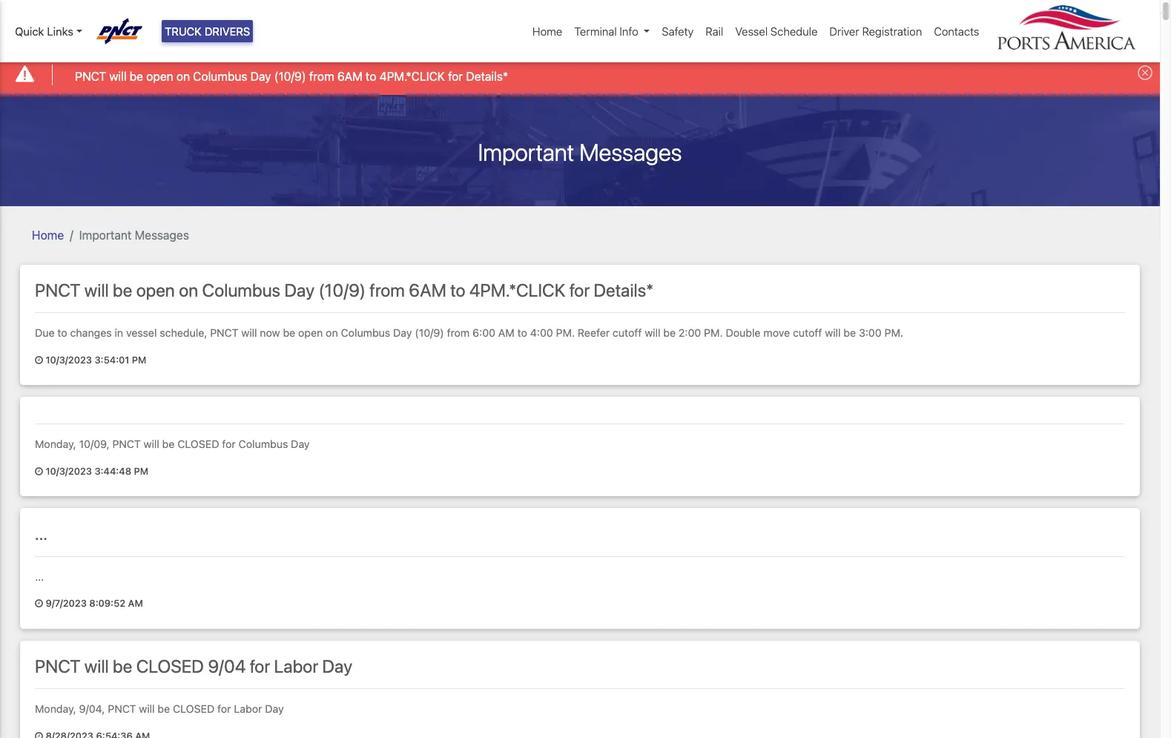 Task type: locate. For each thing, give the bounding box(es) containing it.
1 vertical spatial clock o image
[[35, 600, 43, 609]]

0 vertical spatial clock o image
[[35, 356, 43, 366]]

0 horizontal spatial important messages
[[79, 228, 189, 242]]

clock o image left 9/7/2023
[[35, 600, 43, 609]]

1 horizontal spatial home
[[533, 24, 563, 38]]

registration
[[863, 24, 923, 38]]

pm. right '2:00'
[[704, 327, 723, 339]]

truck drivers
[[165, 24, 250, 38]]

1 vertical spatial ...
[[35, 570, 44, 583]]

pnct down the quick links link
[[75, 69, 106, 83]]

10/3/2023 down 10/09,
[[46, 466, 92, 477]]

cutoff right move
[[793, 327, 822, 339]]

1 vertical spatial labor
[[234, 703, 262, 716]]

1 vertical spatial 10/3/2023
[[46, 466, 92, 477]]

0 horizontal spatial am
[[128, 598, 143, 609]]

from inside pnct will be open on columbus day (10/9) from 6am to 4pm.*click for details* link
[[309, 69, 334, 83]]

day
[[251, 69, 271, 83], [284, 279, 315, 300], [393, 327, 412, 339], [291, 438, 310, 451], [322, 656, 353, 676], [265, 703, 284, 716]]

to
[[366, 69, 377, 83], [450, 279, 466, 300], [57, 327, 67, 339], [518, 327, 527, 339]]

0 vertical spatial (10/9)
[[274, 69, 306, 83]]

be
[[130, 69, 143, 83], [113, 279, 132, 300], [283, 327, 295, 339], [664, 327, 676, 339], [844, 327, 856, 339], [162, 438, 175, 451], [113, 656, 132, 676], [158, 703, 170, 716]]

0 horizontal spatial details*
[[466, 69, 508, 83]]

0 vertical spatial ...
[[35, 523, 47, 544]]

0 vertical spatial open
[[146, 69, 173, 83]]

2 horizontal spatial from
[[447, 327, 470, 339]]

0 vertical spatial important messages
[[478, 138, 682, 166]]

1 vertical spatial (10/9)
[[319, 279, 366, 300]]

1 monday, from the top
[[35, 438, 76, 451]]

1 horizontal spatial am
[[498, 327, 515, 339]]

0 vertical spatial closed
[[178, 438, 219, 451]]

terminal info link
[[569, 17, 656, 46]]

clock o image for 10/3/2023 3:44:48 pm
[[35, 467, 43, 477]]

1 horizontal spatial labor
[[274, 656, 318, 676]]

1 vertical spatial from
[[370, 279, 405, 300]]

vessel schedule link
[[730, 17, 824, 46]]

pm for 10/3/2023 3:44:48 pm
[[134, 466, 148, 477]]

closed
[[178, 438, 219, 451], [136, 656, 204, 676], [173, 703, 215, 716]]

0 vertical spatial important
[[478, 138, 574, 166]]

0 vertical spatial home
[[533, 24, 563, 38]]

1 vertical spatial home
[[32, 228, 64, 242]]

labor right 9/04
[[274, 656, 318, 676]]

safety link
[[656, 17, 700, 46]]

on up schedule, at the left
[[179, 279, 198, 300]]

1 clock o image from the top
[[35, 467, 43, 477]]

clock o image
[[35, 467, 43, 477], [35, 600, 43, 609]]

4pm.*click
[[380, 69, 445, 83], [469, 279, 566, 300]]

quick links link
[[15, 23, 82, 40]]

important
[[478, 138, 574, 166], [79, 228, 132, 242]]

1 vertical spatial am
[[128, 598, 143, 609]]

pnct will be open on columbus day (10/9) from 6am to 4pm.*click for details* alert
[[0, 55, 1160, 95]]

pnct
[[75, 69, 106, 83], [35, 279, 80, 300], [210, 327, 238, 339], [112, 438, 141, 451], [35, 656, 80, 676], [108, 703, 136, 716]]

pm.
[[556, 327, 575, 339], [704, 327, 723, 339], [885, 327, 904, 339]]

monday, for monday, 10/09, pnct will be closed for columbus day
[[35, 438, 76, 451]]

1 vertical spatial details*
[[594, 279, 654, 300]]

0 vertical spatial 10/3/2023
[[46, 355, 92, 366]]

pnct will be open on columbus day (10/9) from 6am to 4pm.*click for details* link
[[75, 67, 508, 85]]

1 horizontal spatial messages
[[580, 138, 682, 166]]

on right now
[[326, 327, 338, 339]]

monday, 9/04, pnct will be closed for labor day
[[35, 703, 284, 716]]

2 ... from the top
[[35, 570, 44, 583]]

schedule
[[771, 24, 818, 38]]

0 vertical spatial am
[[498, 327, 515, 339]]

1 horizontal spatial cutoff
[[793, 327, 822, 339]]

for inside alert
[[448, 69, 463, 83]]

pm
[[132, 355, 146, 366], [134, 466, 148, 477]]

home
[[533, 24, 563, 38], [32, 228, 64, 242]]

...
[[35, 523, 47, 544], [35, 570, 44, 583]]

0 vertical spatial on
[[177, 69, 190, 83]]

10/09,
[[79, 438, 110, 451]]

cutoff right reefer at top
[[613, 327, 642, 339]]

1 horizontal spatial 6am
[[409, 279, 447, 300]]

labor
[[274, 656, 318, 676], [234, 703, 262, 716]]

1 pm. from the left
[[556, 327, 575, 339]]

1 10/3/2023 from the top
[[46, 355, 92, 366]]

0 vertical spatial labor
[[274, 656, 318, 676]]

open
[[146, 69, 173, 83], [136, 279, 175, 300], [298, 327, 323, 339]]

drivers
[[205, 24, 250, 38]]

0 horizontal spatial from
[[309, 69, 334, 83]]

0 horizontal spatial messages
[[135, 228, 189, 242]]

0 vertical spatial 6am
[[337, 69, 363, 83]]

pm right '3:54:01' at the left top
[[132, 355, 146, 366]]

open up vessel
[[136, 279, 175, 300]]

monday, left "9/04," on the left
[[35, 703, 76, 716]]

0 horizontal spatial 6am
[[337, 69, 363, 83]]

am
[[498, 327, 515, 339], [128, 598, 143, 609]]

1 horizontal spatial home link
[[527, 17, 569, 46]]

pnct right "9/04," on the left
[[108, 703, 136, 716]]

1 vertical spatial pm
[[134, 466, 148, 477]]

4:00
[[530, 327, 553, 339]]

monday, for monday, 9/04, pnct will be closed for labor day
[[35, 703, 76, 716]]

2 monday, from the top
[[35, 703, 76, 716]]

info
[[620, 24, 639, 38]]

3:54:01
[[95, 355, 129, 366]]

0 horizontal spatial home link
[[32, 228, 64, 242]]

0 vertical spatial pm
[[132, 355, 146, 366]]

10/3/2023 down changes
[[46, 355, 92, 366]]

driver registration link
[[824, 17, 928, 46]]

terminal
[[575, 24, 617, 38]]

to inside alert
[[366, 69, 377, 83]]

(10/9) inside alert
[[274, 69, 306, 83]]

0 vertical spatial pnct will be open on columbus day (10/9) from 6am to 4pm.*click for details*
[[75, 69, 508, 83]]

open inside alert
[[146, 69, 173, 83]]

0 horizontal spatial labor
[[234, 703, 262, 716]]

quick
[[15, 24, 44, 38]]

pm right 3:44:48 on the bottom of page
[[134, 466, 148, 477]]

cutoff
[[613, 327, 642, 339], [793, 327, 822, 339]]

0 vertical spatial clock o image
[[35, 467, 43, 477]]

1 vertical spatial messages
[[135, 228, 189, 242]]

0 horizontal spatial pm.
[[556, 327, 575, 339]]

for
[[448, 69, 463, 83], [570, 279, 590, 300], [222, 438, 236, 451], [250, 656, 270, 676], [218, 703, 231, 716]]

clock o image left 3:44:48 on the bottom of page
[[35, 467, 43, 477]]

10/3/2023
[[46, 355, 92, 366], [46, 466, 92, 477]]

home link
[[527, 17, 569, 46], [32, 228, 64, 242]]

0 vertical spatial details*
[[466, 69, 508, 83]]

pnct inside alert
[[75, 69, 106, 83]]

from
[[309, 69, 334, 83], [370, 279, 405, 300], [447, 327, 470, 339]]

1 vertical spatial important
[[79, 228, 132, 242]]

rail link
[[700, 17, 730, 46]]

be inside alert
[[130, 69, 143, 83]]

1 vertical spatial clock o image
[[35, 732, 43, 738]]

monday,
[[35, 438, 76, 451], [35, 703, 76, 716]]

clock o image
[[35, 356, 43, 366], [35, 732, 43, 738]]

vessel schedule
[[735, 24, 818, 38]]

will
[[109, 69, 127, 83], [84, 279, 109, 300], [241, 327, 257, 339], [645, 327, 661, 339], [825, 327, 841, 339], [144, 438, 159, 451], [84, 656, 109, 676], [139, 703, 155, 716]]

pnct will be open on columbus day (10/9) from 6am to 4pm.*click for details*
[[75, 69, 508, 83], [35, 279, 654, 300]]

1 horizontal spatial pm.
[[704, 327, 723, 339]]

2 vertical spatial closed
[[173, 703, 215, 716]]

1 horizontal spatial details*
[[594, 279, 654, 300]]

0 vertical spatial from
[[309, 69, 334, 83]]

driver registration
[[830, 24, 923, 38]]

0 vertical spatial 4pm.*click
[[380, 69, 445, 83]]

columbus
[[193, 69, 247, 83], [202, 279, 281, 300], [341, 327, 390, 339], [239, 438, 288, 451]]

monday, left 10/09,
[[35, 438, 76, 451]]

pm for 10/3/2023 3:54:01 pm
[[132, 355, 146, 366]]

open right now
[[298, 327, 323, 339]]

am right the 6:00 in the left of the page
[[498, 327, 515, 339]]

open down truck
[[146, 69, 173, 83]]

2 clock o image from the top
[[35, 600, 43, 609]]

0 horizontal spatial 4pm.*click
[[380, 69, 445, 83]]

0 vertical spatial monday,
[[35, 438, 76, 451]]

pnct up 3:44:48 on the bottom of page
[[112, 438, 141, 451]]

pm. right 3:00
[[885, 327, 904, 339]]

1 horizontal spatial from
[[370, 279, 405, 300]]

1 cutoff from the left
[[613, 327, 642, 339]]

0 horizontal spatial (10/9)
[[274, 69, 306, 83]]

1 vertical spatial home link
[[32, 228, 64, 242]]

on
[[177, 69, 190, 83], [179, 279, 198, 300], [326, 327, 338, 339]]

6am inside alert
[[337, 69, 363, 83]]

9/04
[[208, 656, 246, 676]]

6am
[[337, 69, 363, 83], [409, 279, 447, 300]]

2 vertical spatial from
[[447, 327, 470, 339]]

1 vertical spatial 6am
[[409, 279, 447, 300]]

1 horizontal spatial (10/9)
[[319, 279, 366, 300]]

on down truck
[[177, 69, 190, 83]]

labor down 9/04
[[234, 703, 262, 716]]

close image
[[1138, 66, 1153, 80]]

clock o image for 9/7/2023 8:09:52 am
[[35, 600, 43, 609]]

1 vertical spatial monday,
[[35, 703, 76, 716]]

1 vertical spatial open
[[136, 279, 175, 300]]

0 vertical spatial messages
[[580, 138, 682, 166]]

2 horizontal spatial (10/9)
[[415, 327, 444, 339]]

details*
[[466, 69, 508, 83], [594, 279, 654, 300]]

closed for labor
[[173, 703, 215, 716]]

2 10/3/2023 from the top
[[46, 466, 92, 477]]

(10/9)
[[274, 69, 306, 83], [319, 279, 366, 300], [415, 327, 444, 339]]

pm. right "4:00"
[[556, 327, 575, 339]]

will inside alert
[[109, 69, 127, 83]]

move
[[764, 327, 790, 339]]

2 vertical spatial on
[[326, 327, 338, 339]]

1 vertical spatial on
[[179, 279, 198, 300]]

schedule,
[[160, 327, 207, 339]]

important messages
[[478, 138, 682, 166], [79, 228, 189, 242]]

am right 8:09:52
[[128, 598, 143, 609]]

vessel
[[735, 24, 768, 38]]

messages
[[580, 138, 682, 166], [135, 228, 189, 242]]

10/3/2023 3:44:48 pm
[[43, 466, 148, 477]]

2 vertical spatial (10/9)
[[415, 327, 444, 339]]

0 horizontal spatial cutoff
[[613, 327, 642, 339]]

1 horizontal spatial 4pm.*click
[[469, 279, 566, 300]]

columbus inside alert
[[193, 69, 247, 83]]

2 horizontal spatial pm.
[[885, 327, 904, 339]]



Task type: vqa. For each thing, say whether or not it's contained in the screenshot.
Monday, 10/09, PNCT will be CLOSED for Columbus Day
yes



Task type: describe. For each thing, give the bounding box(es) containing it.
1 ... from the top
[[35, 523, 47, 544]]

truck
[[165, 24, 202, 38]]

pnct right schedule, at the left
[[210, 327, 238, 339]]

3:44:48
[[95, 466, 131, 477]]

2 pm. from the left
[[704, 327, 723, 339]]

1 vertical spatial pnct will be open on columbus day (10/9) from 6am to 4pm.*click for details*
[[35, 279, 654, 300]]

3 pm. from the left
[[885, 327, 904, 339]]

2 vertical spatial open
[[298, 327, 323, 339]]

9/7/2023
[[46, 598, 87, 609]]

contacts
[[934, 24, 980, 38]]

1 vertical spatial important messages
[[79, 228, 189, 242]]

0 horizontal spatial home
[[32, 228, 64, 242]]

safety
[[662, 24, 694, 38]]

double
[[726, 327, 761, 339]]

day inside alert
[[251, 69, 271, 83]]

0 vertical spatial home link
[[527, 17, 569, 46]]

2:00
[[679, 327, 701, 339]]

8:09:52
[[89, 598, 126, 609]]

2 clock o image from the top
[[35, 732, 43, 738]]

10/3/2023 for 3:44:48
[[46, 466, 92, 477]]

monday, 10/09, pnct will be closed for columbus day
[[35, 438, 310, 451]]

3:00
[[859, 327, 882, 339]]

10/3/2023 3:54:01 pm
[[43, 355, 146, 366]]

1 clock o image from the top
[[35, 356, 43, 366]]

now
[[260, 327, 280, 339]]

details* inside alert
[[466, 69, 508, 83]]

changes
[[70, 327, 112, 339]]

10/3/2023 for 3:54:01
[[46, 355, 92, 366]]

4pm.*click inside pnct will be open on columbus day (10/9) from 6am to 4pm.*click for details* link
[[380, 69, 445, 83]]

links
[[47, 24, 73, 38]]

0 horizontal spatial important
[[79, 228, 132, 242]]

1 horizontal spatial important messages
[[478, 138, 682, 166]]

closed for columbus
[[178, 438, 219, 451]]

rail
[[706, 24, 724, 38]]

reefer
[[578, 327, 610, 339]]

pnct up "9/04," on the left
[[35, 656, 80, 676]]

due
[[35, 327, 55, 339]]

pnct will be open on columbus day (10/9) from 6am to 4pm.*click for details* inside alert
[[75, 69, 508, 83]]

6:00
[[473, 327, 496, 339]]

terminal info
[[575, 24, 639, 38]]

driver
[[830, 24, 860, 38]]

in
[[115, 327, 123, 339]]

1 horizontal spatial important
[[478, 138, 574, 166]]

1 vertical spatial closed
[[136, 656, 204, 676]]

9/7/2023 8:09:52 am
[[43, 598, 143, 609]]

due to changes in vessel schedule, pnct will now be open on columbus day (10/9) from 6:00 am to 4:00 pm.  reefer cutoff will be 2:00 pm.  double move cutoff will be 3:00 pm.
[[35, 327, 904, 339]]

pnct up due at top
[[35, 279, 80, 300]]

contacts link
[[928, 17, 986, 46]]

2 cutoff from the left
[[793, 327, 822, 339]]

pnct will be closed 9/04 for labor day
[[35, 656, 353, 676]]

vessel
[[126, 327, 157, 339]]

1 vertical spatial 4pm.*click
[[469, 279, 566, 300]]

truck drivers link
[[162, 20, 253, 43]]

on inside alert
[[177, 69, 190, 83]]

quick links
[[15, 24, 73, 38]]

9/04,
[[79, 703, 105, 716]]



